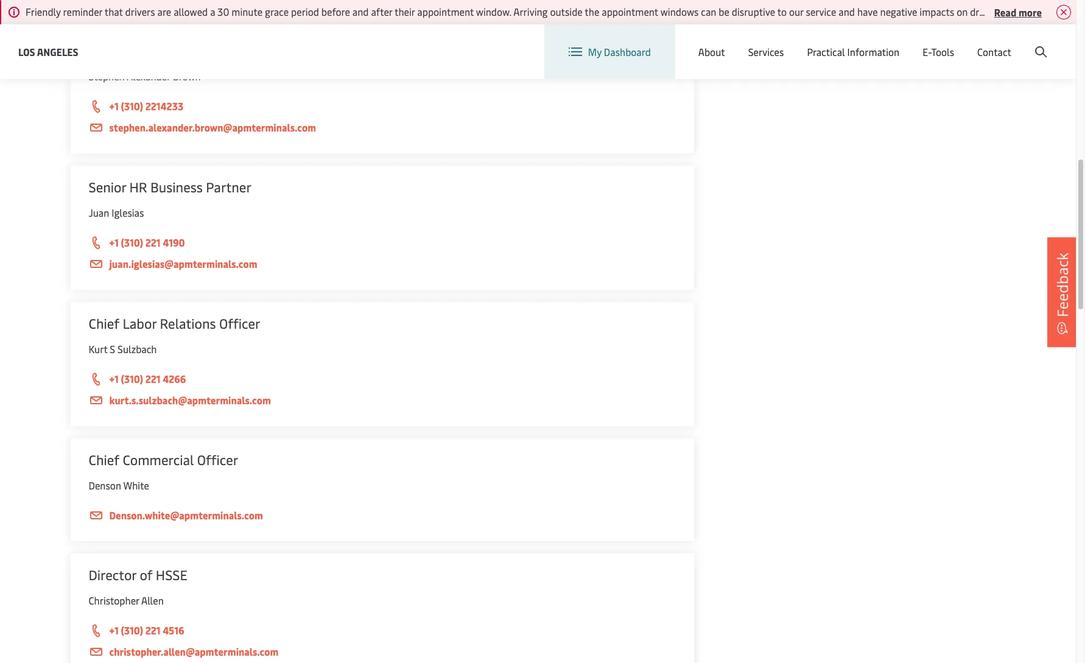 Task type: locate. For each thing, give the bounding box(es) containing it.
221 inside +1 (310) 221 4190 link
[[145, 236, 161, 249]]

stephen alexander brown
[[89, 69, 201, 83]]

1 221 from the top
[[145, 236, 161, 249]]

+1 down stephen
[[109, 99, 119, 113]]

221 left the 4266
[[145, 372, 161, 386]]

(310)
[[121, 99, 143, 113], [121, 236, 143, 249], [121, 372, 143, 386], [121, 624, 143, 637]]

e-tools button
[[923, 24, 954, 79]]

chief commercial officer
[[89, 451, 238, 469]]

and
[[353, 5, 369, 18], [839, 5, 855, 18]]

0 horizontal spatial and
[[353, 5, 369, 18]]

appointment right 'the'
[[602, 5, 658, 18]]

2 on from the left
[[1051, 5, 1062, 18]]

+1
[[109, 99, 119, 113], [109, 236, 119, 249], [109, 372, 119, 386], [109, 624, 119, 637]]

221 left 4190
[[145, 236, 161, 249]]

angeles
[[37, 45, 78, 58]]

chief up denson
[[89, 451, 119, 469]]

e-
[[923, 45, 931, 58]]

3 +1 from the top
[[109, 372, 119, 386]]

221 for hr
[[145, 236, 161, 249]]

4 (310) from the top
[[121, 624, 143, 637]]

on left time. on the top
[[1051, 5, 1062, 18]]

1 appointment from the left
[[417, 5, 474, 18]]

services
[[748, 45, 784, 58]]

221
[[145, 236, 161, 249], [145, 372, 161, 386], [145, 624, 161, 637]]

hr
[[129, 178, 147, 196]]

(310) for of
[[121, 624, 143, 637]]

login / create account link
[[932, 24, 1053, 60]]

30
[[218, 5, 229, 18]]

+1 down juan iglesias in the top of the page
[[109, 236, 119, 249]]

juan
[[89, 206, 109, 219]]

disruptive
[[732, 5, 775, 18]]

on right the impacts
[[957, 5, 968, 18]]

chief up the kurt
[[89, 314, 119, 333]]

business
[[150, 178, 203, 196]]

2 vertical spatial 221
[[145, 624, 161, 637]]

1 horizontal spatial drivers
[[970, 5, 1000, 18]]

juan.iglesias@apmterminals.com
[[109, 257, 257, 270]]

and left after in the left of the page
[[353, 5, 369, 18]]

appointment
[[417, 5, 474, 18], [602, 5, 658, 18]]

denson.white@apmterminals.com link
[[89, 508, 676, 523]]

1 vertical spatial 221
[[145, 372, 161, 386]]

(310) down sulzbach
[[121, 372, 143, 386]]

221 left '4516'
[[145, 624, 161, 637]]

+1 down christopher
[[109, 624, 119, 637]]

1 drivers from the left
[[125, 5, 155, 18]]

outside
[[550, 5, 583, 18]]

0 vertical spatial chief
[[89, 314, 119, 333]]

kurt.s.sulzbach@apmterminals.com
[[109, 393, 271, 407]]

switch
[[733, 35, 762, 49]]

brown
[[173, 69, 201, 83]]

2 +1 from the top
[[109, 236, 119, 249]]

2 chief from the top
[[89, 451, 119, 469]]

officer right relations
[[219, 314, 260, 333]]

contact
[[978, 45, 1012, 58]]

feedback
[[1052, 252, 1073, 317]]

appointment right the their
[[417, 5, 474, 18]]

drivers
[[125, 5, 155, 18], [970, 5, 1000, 18]]

and left have
[[839, 5, 855, 18]]

juan.iglesias@apmterminals.com link
[[89, 256, 676, 272]]

of
[[140, 566, 153, 584]]

1 horizontal spatial on
[[1051, 5, 1062, 18]]

impacts
[[920, 5, 955, 18]]

services button
[[748, 24, 784, 79]]

create
[[987, 36, 1015, 49]]

+1 for senior
[[109, 236, 119, 249]]

their
[[395, 5, 415, 18]]

221 inside +1 (310) 221 4516 link
[[145, 624, 161, 637]]

drivers left who
[[970, 5, 1000, 18]]

1 horizontal spatial appointment
[[602, 5, 658, 18]]

that
[[105, 5, 123, 18]]

period
[[291, 5, 319, 18]]

(310) down christopher allen
[[121, 624, 143, 637]]

(310) down iglesias
[[121, 236, 143, 249]]

minute
[[232, 5, 263, 18]]

on
[[957, 5, 968, 18], [1051, 5, 1062, 18]]

+1 (310) 221 4190 link
[[89, 235, 676, 251]]

los angeles
[[18, 45, 78, 58]]

(310) left 2214233 on the top left of the page
[[121, 99, 143, 113]]

3 (310) from the top
[[121, 372, 143, 386]]

0 horizontal spatial appointment
[[417, 5, 474, 18]]

0 vertical spatial 221
[[145, 236, 161, 249]]

+1 (310) 221 4190
[[109, 236, 185, 249]]

+1 (310) 2214233 link
[[89, 99, 676, 115]]

partner
[[206, 178, 252, 196]]

read more
[[994, 5, 1042, 19]]

my dashboard button
[[569, 24, 651, 79]]

feedback button
[[1048, 237, 1078, 347]]

about button
[[698, 24, 725, 79]]

the
[[585, 5, 600, 18]]

are
[[157, 5, 171, 18]]

friendly reminder that drivers are allowed a 30 minute grace period before and after their appointment window. arriving outside the appointment windows can be disruptive to our service and have negative impacts on drivers who arrive on time.
[[26, 5, 1085, 18]]

1 vertical spatial chief
[[89, 451, 119, 469]]

+1 for chief
[[109, 372, 119, 386]]

officer
[[219, 314, 260, 333], [197, 451, 238, 469]]

read more button
[[994, 4, 1042, 19]]

hsse
[[156, 566, 187, 584]]

221 inside +1 (310) 221 4266 link
[[145, 372, 161, 386]]

2 (310) from the top
[[121, 236, 143, 249]]

2 and from the left
[[839, 5, 855, 18]]

+1 (310) 221 4266
[[109, 372, 186, 386]]

can
[[701, 5, 716, 18]]

sulzbach
[[118, 342, 157, 356]]

4 +1 from the top
[[109, 624, 119, 637]]

s
[[110, 342, 115, 356]]

iglesias
[[112, 206, 144, 219]]

christopher.allen@apmterminals.com
[[109, 645, 279, 658]]

(310) for labor
[[121, 372, 143, 386]]

labor
[[123, 314, 157, 333]]

1 (310) from the top
[[121, 99, 143, 113]]

dashboard
[[604, 45, 651, 58]]

221 for of
[[145, 624, 161, 637]]

kurt.s.sulzbach@apmterminals.com link
[[89, 393, 676, 408]]

who
[[1002, 5, 1021, 18]]

0 horizontal spatial on
[[957, 5, 968, 18]]

grace
[[265, 5, 289, 18]]

3 221 from the top
[[145, 624, 161, 637]]

have
[[858, 5, 878, 18]]

/
[[980, 36, 984, 49]]

arriving
[[514, 5, 548, 18]]

1 chief from the top
[[89, 314, 119, 333]]

reminder
[[63, 5, 102, 18]]

2 221 from the top
[[145, 372, 161, 386]]

after
[[371, 5, 392, 18]]

chief for chief labor relations officer
[[89, 314, 119, 333]]

officer right commercial
[[197, 451, 238, 469]]

+1 down s
[[109, 372, 119, 386]]

1 and from the left
[[353, 5, 369, 18]]

0 horizontal spatial drivers
[[125, 5, 155, 18]]

drivers left 'are'
[[125, 5, 155, 18]]

1 horizontal spatial and
[[839, 5, 855, 18]]

4190
[[163, 236, 185, 249]]



Task type: describe. For each thing, give the bounding box(es) containing it.
director of hsse
[[89, 566, 187, 584]]

kurt s sulzbach
[[89, 342, 157, 356]]

christopher allen
[[89, 594, 164, 607]]

close alert image
[[1057, 5, 1071, 19]]

denson white
[[89, 479, 149, 492]]

login
[[955, 36, 978, 49]]

window.
[[476, 5, 512, 18]]

to
[[778, 5, 787, 18]]

global menu
[[841, 36, 897, 49]]

time.
[[1064, 5, 1085, 18]]

stephen.alexander.brown@apmterminals.com
[[109, 121, 316, 134]]

my dashboard
[[588, 45, 651, 58]]

1 +1 from the top
[[109, 99, 119, 113]]

global
[[841, 36, 869, 49]]

+1 (310) 221 4516 link
[[89, 623, 676, 639]]

+1 (310) 2214233
[[109, 99, 183, 113]]

denson.white@apmterminals.com
[[109, 509, 263, 522]]

4516
[[163, 624, 184, 637]]

about
[[698, 45, 725, 58]]

a
[[210, 5, 215, 18]]

christopher
[[89, 594, 139, 607]]

practical information button
[[807, 24, 900, 79]]

chief labor relations officer
[[89, 314, 260, 333]]

account
[[1017, 36, 1053, 49]]

menu
[[872, 36, 897, 49]]

2 appointment from the left
[[602, 5, 658, 18]]

juan iglesias
[[89, 206, 144, 219]]

tools
[[931, 45, 954, 58]]

christopher.allen@apmterminals.com link
[[89, 644, 676, 660]]

contact button
[[978, 24, 1012, 79]]

+1 for director
[[109, 624, 119, 637]]

be
[[719, 5, 730, 18]]

stephen
[[89, 69, 125, 83]]

practical information
[[807, 45, 900, 58]]

login / create account
[[955, 36, 1053, 49]]

los
[[18, 45, 35, 58]]

senior
[[89, 178, 126, 196]]

allowed
[[174, 5, 208, 18]]

+1 (310) 221 4266 link
[[89, 372, 676, 387]]

negative
[[880, 5, 918, 18]]

switch location button
[[714, 35, 802, 49]]

before
[[321, 5, 350, 18]]

our
[[789, 5, 804, 18]]

1 vertical spatial officer
[[197, 451, 238, 469]]

allen
[[141, 594, 164, 607]]

senior hr business partner
[[89, 178, 252, 196]]

location
[[765, 35, 802, 49]]

221 for labor
[[145, 372, 161, 386]]

information
[[848, 45, 900, 58]]

relations
[[160, 314, 216, 333]]

white
[[123, 479, 149, 492]]

1 on from the left
[[957, 5, 968, 18]]

global menu button
[[815, 24, 909, 61]]

commercial
[[123, 451, 194, 469]]

more
[[1019, 5, 1042, 19]]

+1 (310) 221 4516
[[109, 624, 184, 637]]

practical
[[807, 45, 845, 58]]

denson
[[89, 479, 121, 492]]

friendly
[[26, 5, 61, 18]]

2 drivers from the left
[[970, 5, 1000, 18]]

0 vertical spatial officer
[[219, 314, 260, 333]]

4266
[[163, 372, 186, 386]]

arrive
[[1023, 5, 1048, 18]]

(310) for hr
[[121, 236, 143, 249]]

chief for chief commercial officer
[[89, 451, 119, 469]]

switch location
[[733, 35, 802, 49]]

kurt
[[89, 342, 107, 356]]

read
[[994, 5, 1017, 19]]

2214233
[[145, 99, 183, 113]]

stephen.alexander.brown@apmterminals.com link
[[89, 120, 676, 135]]

service
[[806, 5, 836, 18]]

los angeles link
[[18, 44, 78, 59]]

director
[[89, 566, 136, 584]]



Task type: vqa. For each thing, say whether or not it's contained in the screenshot.
minute
yes



